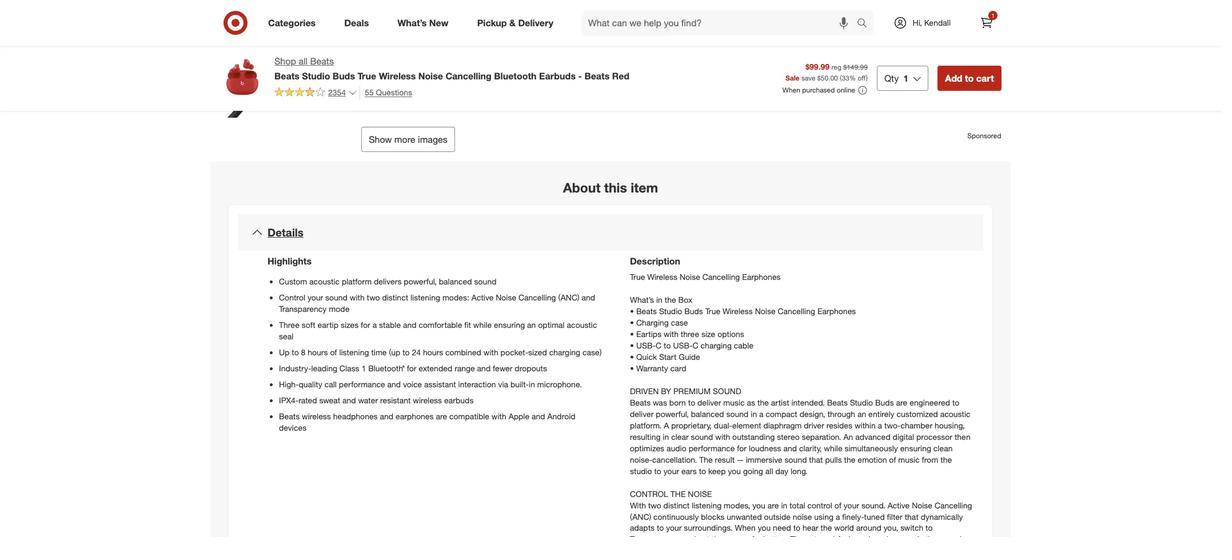 Task type: describe. For each thing, give the bounding box(es) containing it.
transparency inside control the noise with two distinct listening modes, you are in total control of your sound. active noise cancelling (anc) continuously blocks unwanted outside noise using a finely-tuned filter that dynamically adapts to your surroundings. when you need to hear the world around you, switch to transparency mode at the press of a button. the external-facing microphones mix the sou
[[630, 535, 678, 537]]

noise inside what's in the box • beats studio buds true wireless noise cancelling earphones • charging case • eartips with three size options • usb-c to usb-c charging cable • quick start guide • warranty card
[[755, 306, 776, 316]]

earphones
[[396, 411, 434, 421]]

true inside button
[[647, 35, 662, 45]]

&
[[509, 17, 516, 28]]

android
[[547, 411, 576, 421]]

add
[[945, 73, 963, 84]]

What can we help you find? suggestions appear below search field
[[581, 10, 860, 35]]

compatible
[[449, 411, 489, 421]]

about
[[563, 180, 601, 196]]

about this item
[[563, 180, 658, 196]]

comfortable
[[419, 320, 462, 330]]

glance
[[644, 11, 673, 23]]

the right the as
[[758, 398, 769, 407]]

around
[[856, 523, 881, 533]]

earphones inside what's in the box • beats studio buds true wireless noise cancelling earphones • charging case • eartips with three size options • usb-c to usb-c charging cable • quick start guide • warranty card
[[818, 306, 856, 316]]

true wireless noise cancelling earphones
[[630, 272, 781, 282]]

time
[[371, 347, 387, 357]]

start
[[659, 352, 677, 362]]

this
[[604, 180, 627, 196]]

2354
[[328, 88, 346, 97]]

performance inside driven by premium sound beats was born to deliver music as the artist intended. beats studio buds are engineered to deliver powerful, balanced sound in a compact design, through an entirely customized acoustic platform. a proprietary, dual-element diaphragm driver resides within a two-chamber housing, resulting in clear sound with outstanding stereo separation. an advanced digital processor then optimizes audio performance for loudness and clarity, while simultaneously ensuring clean noise-cancellation. the result — immersive sound that pulls the emotion of music from the studio to your ears to keep you going all day long.
[[689, 443, 735, 453]]

resulting
[[630, 432, 661, 442]]

4 • from the top
[[630, 341, 634, 350]]

the right "at"
[[712, 535, 723, 537]]

in down the as
[[751, 409, 757, 419]]

categories link
[[258, 10, 330, 35]]

noise
[[793, 512, 812, 522]]

that inside driven by premium sound beats was born to deliver music as the artist intended. beats studio buds are engineered to deliver powerful, balanced sound in a compact design, through an entirely customized acoustic platform. a proprietary, dual-element diaphragm driver resides within a two-chamber housing, resulting in clear sound with outstanding stereo separation. an advanced digital processor then optimizes audio performance for loudness and clarity, while simultaneously ensuring clean noise-cancellation. the result — immersive sound that pulls the emotion of music from the studio to your ears to keep you going all day long.
[[809, 455, 823, 465]]

simultaneously
[[845, 443, 898, 453]]

the right mix
[[926, 535, 937, 537]]

intended.
[[792, 398, 825, 407]]

loudness
[[749, 443, 781, 453]]

hi, kendall
[[913, 18, 951, 27]]

of inside driven by premium sound beats was born to deliver music as the artist intended. beats studio buds are engineered to deliver powerful, balanced sound in a compact design, through an entirely customized acoustic platform. a proprietary, dual-element diaphragm driver resides within a two-chamber housing, resulting in clear sound with outstanding stereo separation. an advanced digital processor then optimizes audio performance for loudness and clarity, while simultaneously ensuring clean noise-cancellation. the result — immersive sound that pulls the emotion of music from the studio to your ears to keep you going all day long.
[[889, 455, 896, 465]]

for inside driven by premium sound beats was born to deliver music as the artist intended. beats studio buds are engineered to deliver powerful, balanced sound in a compact design, through an entirely customized acoustic platform. a proprietary, dual-element diaphragm driver resides within a two-chamber housing, resulting in clear sound with outstanding stereo separation. an advanced digital processor then optimizes audio performance for loudness and clarity, while simultaneously ensuring clean noise-cancellation. the result — immersive sound that pulls the emotion of music from the studio to your ears to keep you going all day long.
[[737, 443, 747, 453]]

to down premium
[[688, 398, 695, 407]]

of right press
[[747, 535, 754, 537]]

1 horizontal spatial deliver
[[698, 398, 721, 407]]

1 usb- from the left
[[636, 341, 656, 350]]

at a glance
[[624, 11, 673, 23]]

and up interaction
[[477, 363, 491, 373]]

control
[[279, 293, 305, 302]]

earbuds
[[539, 70, 576, 82]]

what's for what's in the box • beats studio buds true wireless noise cancelling earphones • charging case • eartips with three size options • usb-c to usb-c charging cable • quick start guide • warranty card
[[630, 295, 654, 305]]

two for with
[[648, 501, 661, 510]]

to up the housing,
[[952, 398, 960, 407]]

purchased
[[802, 86, 835, 95]]

0 vertical spatial music
[[723, 398, 745, 407]]

bluetooth®
[[368, 363, 405, 373]]

beats down driven
[[630, 398, 651, 407]]

dual-
[[714, 421, 732, 430]]

2 c from the left
[[693, 341, 698, 350]]

transparency inside control your sound with two distinct listening modes: active noise cancelling (anc) and transparency mode
[[279, 304, 327, 314]]

acoustic inside driven by premium sound beats was born to deliver music as the artist intended. beats studio buds are engineered to deliver powerful, balanced sound in a compact design, through an entirely customized acoustic platform. a proprietary, dual-element diaphragm driver resides within a two-chamber housing, resulting in clear sound with outstanding stereo separation. an advanced digital processor then optimizes audio performance for loudness and clarity, while simultaneously ensuring clean noise-cancellation. the result — immersive sound that pulls the emotion of music from the studio to your ears to keep you going all day long.
[[940, 409, 971, 419]]

image of beats studio buds true wireless noise cancelling bluetooth earbuds - beats red image
[[220, 55, 265, 101]]

via
[[498, 379, 508, 389]]

the inside control the noise with two distinct listening modes, you are in total control of your sound. active noise cancelling (anc) continuously blocks unwanted outside noise using a finely-tuned filter that dynamically adapts to your surroundings. when you need to hear the world around you, switch to transparency mode at the press of a button. the external-facing microphones mix the sou
[[790, 535, 804, 537]]

a up world
[[836, 512, 840, 522]]

new
[[429, 17, 449, 28]]

2 vertical spatial you
[[758, 523, 771, 533]]

hear
[[803, 523, 819, 533]]

mix
[[911, 535, 924, 537]]

apple
[[509, 411, 529, 421]]

two for with
[[367, 293, 380, 302]]

of right the control
[[835, 501, 842, 510]]

the right pulls
[[844, 455, 856, 465]]

with inside control your sound with two distinct listening modes: active noise cancelling (anc) and transparency mode
[[350, 293, 365, 302]]

and up headphones at the left bottom
[[342, 395, 356, 405]]

world
[[834, 523, 854, 533]]

true inside what's in the box • beats studio buds true wireless noise cancelling earphones • charging case • eartips with three size options • usb-c to usb-c charging cable • quick start guide • warranty card
[[705, 306, 720, 316]]

of up "leading"
[[330, 347, 337, 357]]

1 inside 'link'
[[991, 12, 995, 19]]

in inside control the noise with two distinct listening modes, you are in total control of your sound. active noise cancelling (anc) continuously blocks unwanted outside noise using a finely-tuned filter that dynamically adapts to your surroundings. when you need to hear the world around you, switch to transparency mode at the press of a button. the external-facing microphones mix the sou
[[781, 501, 787, 510]]

2354 link
[[274, 86, 357, 100]]

show more images button
[[361, 127, 455, 152]]

within
[[855, 421, 876, 430]]

true wireless button
[[624, 27, 695, 53]]

extended
[[419, 363, 452, 373]]

studio inside driven by premium sound beats was born to deliver music as the artist intended. beats studio buds are engineered to deliver powerful, balanced sound in a compact design, through an entirely customized acoustic platform. a proprietary, dual-element diaphragm driver resides within a two-chamber housing, resulting in clear sound with outstanding stereo separation. an advanced digital processor then optimizes audio performance for loudness and clarity, while simultaneously ensuring clean noise-cancellation. the result — immersive sound that pulls the emotion of music from the studio to your ears to keep you going all day long.
[[850, 398, 873, 407]]

cancelling inside shop all beats beats studio buds true wireless noise cancelling bluetooth earbuds - beats red
[[446, 70, 492, 82]]

0 vertical spatial balanced
[[439, 277, 472, 286]]

ipx4-
[[279, 395, 299, 405]]

outside
[[764, 512, 791, 522]]

a left button. on the right
[[757, 535, 761, 537]]

5 • from the top
[[630, 352, 634, 362]]

facing
[[838, 535, 860, 537]]

ears
[[681, 466, 697, 476]]

1 horizontal spatial music
[[898, 455, 920, 465]]

2 usb- from the left
[[673, 341, 693, 350]]

questions
[[376, 87, 412, 97]]

customized
[[897, 409, 938, 419]]

assistant
[[424, 379, 456, 389]]

0 horizontal spatial charging
[[549, 347, 580, 357]]

1 vertical spatial 1
[[903, 73, 909, 84]]

need
[[773, 523, 791, 533]]

beats up through
[[827, 398, 848, 407]]

fewer
[[493, 363, 513, 373]]

3 • from the top
[[630, 329, 634, 339]]

a right at on the top right of the page
[[636, 11, 641, 23]]

and up resistant
[[387, 379, 401, 389]]

to down noise
[[793, 523, 800, 533]]

to left 24
[[403, 347, 410, 357]]

switch
[[901, 523, 923, 533]]

a down entirely
[[878, 421, 882, 430]]

pulls
[[825, 455, 842, 465]]

continuously
[[653, 512, 699, 522]]

your inside driven by premium sound beats was born to deliver music as the artist intended. beats studio buds are engineered to deliver powerful, balanced sound in a compact design, through an entirely customized acoustic platform. a proprietary, dual-element diaphragm driver resides within a two-chamber housing, resulting in clear sound with outstanding stereo separation. an advanced digital processor then optimizes audio performance for loudness and clarity, while simultaneously ensuring clean noise-cancellation. the result — immersive sound that pulls the emotion of music from the studio to your ears to keep you going all day long.
[[664, 466, 679, 476]]

0 horizontal spatial listening
[[339, 347, 369, 357]]

immersive
[[746, 455, 782, 465]]

earbuds
[[444, 395, 474, 405]]

sound up control your sound with two distinct listening modes: active noise cancelling (anc) and transparency mode on the bottom of page
[[474, 277, 497, 286]]

water
[[838, 60, 859, 70]]

in down the 'a'
[[663, 432, 669, 442]]

to right ears
[[699, 466, 706, 476]]

sized
[[528, 347, 547, 357]]

press
[[725, 535, 745, 537]]

finely-
[[842, 512, 864, 522]]

0 vertical spatial performance
[[339, 379, 385, 389]]

wireless down "description"
[[647, 272, 678, 282]]

card
[[670, 363, 686, 373]]

-
[[578, 70, 582, 82]]

to right studio
[[654, 466, 661, 476]]

active inside control the noise with two distinct listening modes, you are in total control of your sound. active noise cancelling (anc) continuously blocks unwanted outside noise using a finely-tuned filter that dynamically adapts to your surroundings. when you need to hear the world around you, switch to transparency mode at the press of a button. the external-facing microphones mix the sou
[[888, 501, 910, 510]]

details button
[[238, 214, 983, 251]]

to left 8
[[292, 347, 299, 357]]

ensuring inside driven by premium sound beats was born to deliver music as the artist intended. beats studio buds are engineered to deliver powerful, balanced sound in a compact design, through an entirely customized acoustic platform. a proprietary, dual-element diaphragm driver resides within a two-chamber housing, resulting in clear sound with outstanding stereo separation. an advanced digital processor then optimizes audio performance for loudness and clarity, while simultaneously ensuring clean noise-cancellation. the result — immersive sound that pulls the emotion of music from the studio to your ears to keep you going all day long.
[[900, 443, 931, 453]]

beats down shop
[[274, 70, 299, 82]]

noise inside shop all beats beats studio buds true wireless noise cancelling bluetooth earbuds - beats red
[[418, 70, 443, 82]]

true down "description"
[[630, 272, 645, 282]]

blocks
[[701, 512, 725, 522]]

warranty
[[636, 363, 668, 373]]

and inside control your sound with two distinct listening modes: active noise cancelling (anc) and transparency mode
[[582, 293, 595, 302]]

1 c from the left
[[656, 341, 662, 350]]

the inside what's in the box • beats studio buds true wireless noise cancelling earphones • charging case • eartips with three size options • usb-c to usb-c charging cable • quick start guide • warranty card
[[665, 295, 676, 305]]

and down resistant
[[380, 411, 393, 421]]

studio inside shop all beats beats studio buds true wireless noise cancelling bluetooth earbuds - beats red
[[302, 70, 330, 82]]

case)
[[583, 347, 602, 357]]

noise canceling
[[838, 35, 897, 45]]

when purchased online
[[783, 86, 855, 95]]

0 vertical spatial when
[[783, 86, 800, 95]]

8
[[301, 347, 305, 357]]

optimizes
[[630, 443, 664, 453]]

entirely
[[868, 409, 894, 419]]

control your sound with two distinct listening modes: active noise cancelling (anc) and transparency mode
[[279, 293, 595, 314]]

wireless inside button
[[664, 35, 695, 45]]

adapts
[[630, 523, 655, 533]]

and right apple
[[532, 411, 545, 421]]

wireless inside what's in the box • beats studio buds true wireless noise cancelling earphones • charging case • eartips with three size options • usb-c to usb-c charging cable • quick start guide • warranty card
[[723, 306, 753, 316]]

mode inside control the noise with two distinct listening modes, you are in total control of your sound. active noise cancelling (anc) continuously blocks unwanted outside noise using a finely-tuned filter that dynamically adapts to your surroundings. when you need to hear the world around you, switch to transparency mode at the press of a button. the external-facing microphones mix the sou
[[680, 535, 701, 537]]

day
[[775, 466, 788, 476]]

platform
[[342, 277, 372, 286]]

to inside add to cart button
[[965, 73, 974, 84]]

control the noise with two distinct listening modes, you are in total control of your sound. active noise cancelling (anc) continuously blocks unwanted outside noise using a finely-tuned filter that dynamically adapts to your surroundings. when you need to hear the world around you, switch to transparency mode at the press of a button. the external-facing microphones mix the sou
[[630, 489, 972, 537]]

wireless inside beats wireless headphones and earphones are compatible with apple and android devices
[[302, 411, 331, 421]]

online
[[837, 86, 855, 95]]

interaction
[[458, 379, 496, 389]]

cancelling inside control the noise with two distinct listening modes, you are in total control of your sound. active noise cancelling (anc) continuously blocks unwanted outside noise using a finely-tuned filter that dynamically adapts to your surroundings. when you need to hear the world around you, switch to transparency mode at the press of a button. the external-facing microphones mix the sou
[[935, 501, 972, 510]]

your inside control your sound with two distinct listening modes: active noise cancelling (anc) and transparency mode
[[308, 293, 323, 302]]

pickup & delivery
[[477, 17, 553, 28]]

cart
[[976, 73, 994, 84]]

beats studio buds true wireless noise cancelling bluetooth earbuds, 6 of 23 image
[[413, 0, 597, 118]]

your down 'continuously' on the bottom
[[666, 523, 682, 533]]

long.
[[791, 466, 808, 476]]

clear
[[671, 432, 689, 442]]

beats studio buds true wireless noise cancelling bluetooth earbuds, 5 of 23 image
[[220, 0, 404, 118]]

buds inside what's in the box • beats studio buds true wireless noise cancelling earphones • charging case • eartips with three size options • usb-c to usb-c charging cable • quick start guide • warranty card
[[684, 306, 703, 316]]

noise inside button
[[838, 35, 859, 45]]

artist
[[771, 398, 789, 407]]

buds inside shop all beats beats studio buds true wireless noise cancelling bluetooth earbuds - beats red
[[333, 70, 355, 82]]

built-
[[510, 379, 529, 389]]

microphone.
[[537, 379, 582, 389]]

stereo
[[777, 432, 800, 442]]

as
[[747, 398, 755, 407]]

your up finely-
[[844, 501, 859, 510]]

listening for with
[[692, 501, 722, 510]]

1 • from the top
[[630, 306, 634, 316]]

are inside driven by premium sound beats was born to deliver music as the artist intended. beats studio buds are engineered to deliver powerful, balanced sound in a compact design, through an entirely customized acoustic platform. a proprietary, dual-element diaphragm driver resides within a two-chamber housing, resulting in clear sound with outstanding stereo separation. an advanced digital processor then optimizes audio performance for loudness and clarity, while simultaneously ensuring clean noise-cancellation. the result — immersive sound that pulls the emotion of music from the studio to your ears to keep you going all day long.
[[896, 398, 907, 407]]

with up 'fewer' at the bottom left
[[484, 347, 498, 357]]

to down dynamically
[[926, 523, 933, 533]]

the inside driven by premium sound beats was born to deliver music as the artist intended. beats studio buds are engineered to deliver powerful, balanced sound in a compact design, through an entirely customized acoustic platform. a proprietary, dual-element diaphragm driver resides within a two-chamber housing, resulting in clear sound with outstanding stereo separation. an advanced digital processor then optimizes audio performance for loudness and clarity, while simultaneously ensuring clean noise-cancellation. the result — immersive sound that pulls the emotion of music from the studio to your ears to keep you going all day long.
[[699, 455, 713, 465]]

highlights
[[268, 255, 312, 267]]

noise inside control your sound with two distinct listening modes: active noise cancelling (anc) and transparency mode
[[496, 293, 516, 302]]



Task type: locate. For each thing, give the bounding box(es) containing it.
that
[[809, 455, 823, 465], [905, 512, 919, 522]]

2 • from the top
[[630, 318, 634, 327]]

2 horizontal spatial are
[[896, 398, 907, 407]]

listening up the class
[[339, 347, 369, 357]]

1 horizontal spatial what's
[[630, 295, 654, 305]]

compact
[[766, 409, 797, 419]]

chamber
[[901, 421, 933, 430]]

powerful, inside driven by premium sound beats was born to deliver music as the artist intended. beats studio buds are engineered to deliver powerful, balanced sound in a compact design, through an entirely customized acoustic platform. a proprietary, dual-element diaphragm driver resides within a two-chamber housing, resulting in clear sound with outstanding stereo separation. an advanced digital processor then optimizes audio performance for loudness and clarity, while simultaneously ensuring clean noise-cancellation. the result — immersive sound that pulls the emotion of music from the studio to your ears to keep you going all day long.
[[656, 409, 689, 419]]

performance up water
[[339, 379, 385, 389]]

for right sizes
[[361, 320, 370, 330]]

custom acoustic platform delivers powerful, balanced sound
[[279, 277, 497, 286]]

0 vertical spatial transparency
[[279, 304, 327, 314]]

active inside control your sound with two distinct listening modes: active noise cancelling (anc) and transparency mode
[[472, 293, 494, 302]]

charging
[[636, 318, 669, 327]]

2 horizontal spatial for
[[737, 443, 747, 453]]

the up keep
[[699, 455, 713, 465]]

charging inside what's in the box • beats studio buds true wireless noise cancelling earphones • charging case • eartips with three size options • usb-c to usb-c charging cable • quick start guide • warranty card
[[701, 341, 732, 350]]

a
[[664, 421, 669, 430]]

you up unwanted
[[753, 501, 765, 510]]

0 horizontal spatial the
[[699, 455, 713, 465]]

(anc) inside control your sound with two distinct listening modes: active noise cancelling (anc) and transparency mode
[[558, 293, 580, 302]]

charging down size
[[701, 341, 732, 350]]

1 vertical spatial music
[[898, 455, 920, 465]]

c down three on the right bottom of page
[[693, 341, 698, 350]]

0 horizontal spatial transparency
[[279, 304, 327, 314]]

canceling
[[861, 35, 897, 45]]

the down the clean
[[941, 455, 952, 465]]

0 horizontal spatial ensuring
[[494, 320, 525, 330]]

sound inside control your sound with two distinct listening modes: active noise cancelling (anc) and transparency mode
[[325, 293, 348, 302]]

three
[[279, 320, 300, 330]]

0 vertical spatial buds
[[333, 70, 355, 82]]

transparency down control
[[279, 304, 327, 314]]

2 vertical spatial listening
[[692, 501, 722, 510]]

mode inside control your sound with two distinct listening modes: active noise cancelling (anc) and transparency mode
[[329, 304, 350, 314]]

wireless down rated
[[302, 411, 331, 421]]

beats up 2354 link
[[310, 55, 334, 67]]

are inside beats wireless headphones and earphones are compatible with apple and android devices
[[436, 411, 447, 421]]

soft
[[302, 320, 315, 330]]

what's for what's new
[[397, 17, 427, 28]]

1 right qty
[[903, 73, 909, 84]]

devices
[[279, 423, 307, 433]]

1 hours from the left
[[308, 347, 328, 357]]

0 horizontal spatial are
[[436, 411, 447, 421]]

1 vertical spatial are
[[436, 411, 447, 421]]

buds inside driven by premium sound beats was born to deliver music as the artist intended. beats studio buds are engineered to deliver powerful, balanced sound in a compact design, through an entirely customized acoustic platform. a proprietary, dual-element diaphragm driver resides within a two-chamber housing, resulting in clear sound with outstanding stereo separation. an advanced digital processor then optimizes audio performance for loudness and clarity, while simultaneously ensuring clean noise-cancellation. the result — immersive sound that pulls the emotion of music from the studio to your ears to keep you going all day long.
[[875, 398, 894, 407]]

noise inside control the noise with two distinct listening modes, you are in total control of your sound. active noise cancelling (anc) continuously blocks unwanted outside noise using a finely-tuned filter that dynamically adapts to your surroundings. when you need to hear the world around you, switch to transparency mode at the press of a button. the external-facing microphones mix the sou
[[912, 501, 932, 510]]

usb- up guide
[[673, 341, 693, 350]]

all inside shop all beats beats studio buds true wireless noise cancelling bluetooth earbuds - beats red
[[299, 55, 308, 67]]

55 questions link
[[360, 86, 412, 99]]

0 horizontal spatial for
[[361, 320, 370, 330]]

1 horizontal spatial ensuring
[[900, 443, 931, 453]]

1 horizontal spatial that
[[905, 512, 919, 522]]

control
[[808, 501, 832, 510]]

1 vertical spatial deliver
[[630, 409, 654, 419]]

0 horizontal spatial two
[[367, 293, 380, 302]]

the up external-
[[821, 523, 832, 533]]

are up the customized
[[896, 398, 907, 407]]

0 vertical spatial powerful,
[[404, 277, 437, 286]]

to right add
[[965, 73, 974, 84]]

acoustic right custom
[[309, 277, 340, 286]]

and right stable at left bottom
[[403, 320, 417, 330]]

what's left new
[[397, 17, 427, 28]]

acoustic up case)
[[567, 320, 597, 330]]

control
[[630, 489, 668, 499]]

6 • from the top
[[630, 363, 634, 373]]

1 horizontal spatial mode
[[680, 535, 701, 537]]

1 horizontal spatial balanced
[[691, 409, 724, 419]]

two inside control your sound with two distinct listening modes: active noise cancelling (anc) and transparency mode
[[367, 293, 380, 302]]

housing,
[[935, 421, 965, 430]]

in down dropouts
[[529, 379, 535, 389]]

was
[[653, 398, 667, 407]]

0 vertical spatial acoustic
[[309, 277, 340, 286]]

balanced up dual-
[[691, 409, 724, 419]]

for inside three soft eartip sizes for a stable and comfortable fit while ensuring an optimal acoustic seal
[[361, 320, 370, 330]]

sound down platform
[[325, 293, 348, 302]]

all right shop
[[299, 55, 308, 67]]

driver
[[804, 421, 824, 430]]

an inside driven by premium sound beats was born to deliver music as the artist intended. beats studio buds are engineered to deliver powerful, balanced sound in a compact design, through an entirely customized acoustic platform. a proprietary, dual-element diaphragm driver resides within a two-chamber housing, resulting in clear sound with outstanding stereo separation. an advanced digital processor then optimizes audio performance for loudness and clarity, while simultaneously ensuring clean noise-cancellation. the result — immersive sound that pulls the emotion of music from the studio to your ears to keep you going all day long.
[[858, 409, 866, 419]]

ensuring up pocket-
[[494, 320, 525, 330]]

1 vertical spatial you
[[753, 501, 765, 510]]

in inside what's in the box • beats studio buds true wireless noise cancelling earphones • charging case • eartips with three size options • usb-c to usb-c charging cable • quick start guide • warranty card
[[656, 295, 663, 305]]

performance up 'result'
[[689, 443, 735, 453]]

outstanding
[[732, 432, 775, 442]]

an up within
[[858, 409, 866, 419]]

wireless up options
[[723, 306, 753, 316]]

with left apple
[[492, 411, 506, 421]]

driven by premium sound beats was born to deliver music as the artist intended. beats studio buds are engineered to deliver powerful, balanced sound in a compact design, through an entirely customized acoustic platform. a proprietary, dual-element diaphragm driver resides within a two-chamber housing, resulting in clear sound with outstanding stereo separation. an advanced digital processor then optimizes audio performance for loudness and clarity, while simultaneously ensuring clean noise-cancellation. the result — immersive sound that pulls the emotion of music from the studio to your ears to keep you going all day long.
[[630, 386, 971, 476]]

that down clarity, at the right bottom
[[809, 455, 823, 465]]

with down dual-
[[715, 432, 730, 442]]

0 horizontal spatial active
[[472, 293, 494, 302]]

0 horizontal spatial acoustic
[[309, 277, 340, 286]]

0 horizontal spatial c
[[656, 341, 662, 350]]

what's up charging
[[630, 295, 654, 305]]

ensuring inside three soft eartip sizes for a stable and comfortable fit while ensuring an optimal acoustic seal
[[494, 320, 525, 330]]

while up pulls
[[824, 443, 842, 453]]

1 vertical spatial performance
[[689, 443, 735, 453]]

0 horizontal spatial music
[[723, 398, 745, 407]]

distinct inside control the noise with two distinct listening modes, you are in total control of your sound. active noise cancelling (anc) continuously blocks unwanted outside noise using a finely-tuned filter that dynamically adapts to your surroundings. when you need to hear the world around you, switch to transparency mode at the press of a button. the external-facing microphones mix the sou
[[664, 501, 690, 510]]

1 vertical spatial earphones
[[818, 306, 856, 316]]

1 vertical spatial while
[[824, 443, 842, 453]]

all inside driven by premium sound beats was born to deliver music as the artist intended. beats studio buds are engineered to deliver powerful, balanced sound in a compact design, through an entirely customized acoustic platform. a proprietary, dual-element diaphragm driver resides within a two-chamber housing, resulting in clear sound with outstanding stereo separation. an advanced digital processor then optimizes audio performance for loudness and clarity, while simultaneously ensuring clean noise-cancellation. the result — immersive sound that pulls the emotion of music from the studio to your ears to keep you going all day long.
[[765, 466, 773, 476]]

two down custom acoustic platform delivers powerful, balanced sound
[[367, 293, 380, 302]]

with inside what's in the box • beats studio buds true wireless noise cancelling earphones • charging case • eartips with three size options • usb-c to usb-c charging cable • quick start guide • warranty card
[[664, 329, 679, 339]]

true up "55"
[[358, 70, 376, 82]]

distinct inside control your sound with two distinct listening modes: active noise cancelling (anc) and transparency mode
[[382, 293, 408, 302]]

1 horizontal spatial listening
[[410, 293, 440, 302]]

0 horizontal spatial mode
[[329, 304, 350, 314]]

0 vertical spatial (anc)
[[558, 293, 580, 302]]

buds down box
[[684, 306, 703, 316]]

to right adapts
[[657, 523, 664, 533]]

eartips
[[636, 329, 662, 339]]

image gallery element
[[220, 0, 597, 152]]

custom
[[279, 277, 307, 286]]

balanced inside driven by premium sound beats was born to deliver music as the artist intended. beats studio buds are engineered to deliver powerful, balanced sound in a compact design, through an entirely customized acoustic platform. a proprietary, dual-element diaphragm driver resides within a two-chamber housing, resulting in clear sound with outstanding stereo separation. an advanced digital processor then optimizes audio performance for loudness and clarity, while simultaneously ensuring clean noise-cancellation. the result — immersive sound that pulls the emotion of music from the studio to your ears to keep you going all day long.
[[691, 409, 724, 419]]

powerful,
[[404, 277, 437, 286], [656, 409, 689, 419]]

with
[[350, 293, 365, 302], [664, 329, 679, 339], [484, 347, 498, 357], [492, 411, 506, 421], [715, 432, 730, 442]]

1 vertical spatial what's
[[630, 295, 654, 305]]

cancelling inside what's in the box • beats studio buds true wireless noise cancelling earphones • charging case • eartips with three size options • usb-c to usb-c charging cable • quick start guide • warranty card
[[778, 306, 815, 316]]

platform.
[[630, 421, 662, 430]]

you up button. on the right
[[758, 523, 771, 533]]

1 vertical spatial distinct
[[664, 501, 690, 510]]

cancelling inside control your sound with two distinct listening modes: active noise cancelling (anc) and transparency mode
[[519, 293, 556, 302]]

to inside what's in the box • beats studio buds true wireless noise cancelling earphones • charging case • eartips with three size options • usb-c to usb-c charging cable • quick start guide • warranty card
[[664, 341, 671, 350]]

when inside control the noise with two distinct listening modes, you are in total control of your sound. active noise cancelling (anc) continuously blocks unwanted outside noise using a finely-tuned filter that dynamically adapts to your surroundings. when you need to hear the world around you, switch to transparency mode at the press of a button. the external-facing microphones mix the sou
[[735, 523, 756, 533]]

usb- up quick
[[636, 341, 656, 350]]

2 vertical spatial studio
[[850, 398, 873, 407]]

modes:
[[442, 293, 469, 302]]

while inside driven by premium sound beats was born to deliver music as the artist intended. beats studio buds are engineered to deliver powerful, balanced sound in a compact design, through an entirely customized acoustic platform. a proprietary, dual-element diaphragm driver resides within a two-chamber housing, resulting in clear sound with outstanding stereo separation. an advanced digital processor then optimizes audio performance for loudness and clarity, while simultaneously ensuring clean noise-cancellation. the result — immersive sound that pulls the emotion of music from the studio to your ears to keep you going all day long.
[[824, 443, 842, 453]]

leading
[[311, 363, 337, 373]]

balanced up modes:
[[439, 277, 472, 286]]

acoustic inside three soft eartip sizes for a stable and comfortable fit while ensuring an optimal acoustic seal
[[567, 320, 597, 330]]

with inside beats wireless headphones and earphones are compatible with apple and android devices
[[492, 411, 506, 421]]

(anc) up optimal
[[558, 293, 580, 302]]

studio up 2354 link
[[302, 70, 330, 82]]

0 horizontal spatial all
[[299, 55, 308, 67]]

wireless
[[664, 35, 695, 45], [379, 70, 416, 82], [647, 272, 678, 282], [723, 306, 753, 316]]

charging right sized
[[549, 347, 580, 357]]

design,
[[800, 409, 825, 419]]

$99.99 reg $149.99 sale save $ 50.00 ( 33 % off )
[[786, 62, 868, 82]]

while right fit
[[473, 320, 492, 330]]

wireless inside shop all beats beats studio buds true wireless noise cancelling bluetooth earbuds - beats red
[[379, 70, 416, 82]]

are inside control the noise with two distinct listening modes, you are in total control of your sound. active noise cancelling (anc) continuously blocks unwanted outside noise using a finely-tuned filter that dynamically adapts to your surroundings. when you need to hear the world around you, switch to transparency mode at the press of a button. the external-facing microphones mix the sou
[[768, 501, 779, 510]]

two
[[367, 293, 380, 302], [648, 501, 661, 510]]

1 horizontal spatial acoustic
[[567, 320, 597, 330]]

1 vertical spatial transparency
[[630, 535, 678, 537]]

and
[[582, 293, 595, 302], [403, 320, 417, 330], [477, 363, 491, 373], [387, 379, 401, 389], [342, 395, 356, 405], [380, 411, 393, 421], [532, 411, 545, 421], [784, 443, 797, 453]]

pocket-
[[501, 347, 528, 357]]

0 vertical spatial what's
[[397, 17, 427, 28]]

a left stable at left bottom
[[373, 320, 377, 330]]

0 vertical spatial wireless
[[413, 395, 442, 405]]

1 vertical spatial mode
[[680, 535, 701, 537]]

two down control
[[648, 501, 661, 510]]

buds
[[333, 70, 355, 82], [684, 306, 703, 316], [875, 398, 894, 407]]

kendall
[[924, 18, 951, 27]]

the down hear
[[790, 535, 804, 537]]

hours right 8
[[308, 347, 328, 357]]

keep
[[708, 466, 726, 476]]

0 vertical spatial studio
[[302, 70, 330, 82]]

listening up blocks on the right bottom
[[692, 501, 722, 510]]

beats inside what's in the box • beats studio buds true wireless noise cancelling earphones • charging case • eartips with three size options • usb-c to usb-c charging cable • quick start guide • warranty card
[[636, 306, 657, 316]]

engineered
[[910, 398, 950, 407]]

listening inside control your sound with two distinct listening modes: active noise cancelling (anc) and transparency mode
[[410, 293, 440, 302]]

1 horizontal spatial powerful,
[[656, 409, 689, 419]]

clean
[[934, 443, 953, 453]]

1 vertical spatial two
[[648, 501, 661, 510]]

sponsored
[[968, 132, 1002, 140]]

deliver down premium
[[698, 398, 721, 407]]

industry-leading class 1 bluetooth® for extended range and fewer dropouts
[[279, 363, 547, 373]]

your down cancellation.
[[664, 466, 679, 476]]

true wireless
[[647, 35, 695, 45]]

0 vertical spatial distinct
[[382, 293, 408, 302]]

1 vertical spatial when
[[735, 523, 756, 533]]

in left total
[[781, 501, 787, 510]]

1 horizontal spatial all
[[765, 466, 773, 476]]

distinct for with
[[664, 501, 690, 510]]

1 vertical spatial the
[[790, 535, 804, 537]]

2 horizontal spatial acoustic
[[940, 409, 971, 419]]

sweat
[[319, 395, 340, 405]]

distinct up 'continuously' on the bottom
[[664, 501, 690, 510]]

mode
[[329, 304, 350, 314], [680, 535, 701, 537]]

0 horizontal spatial what's
[[397, 17, 427, 28]]

ensuring down "digital"
[[900, 443, 931, 453]]

1 horizontal spatial charging
[[701, 341, 732, 350]]

sound up long.
[[785, 455, 807, 465]]

1 vertical spatial for
[[407, 363, 416, 373]]

0 vertical spatial 1
[[991, 12, 995, 19]]

born
[[669, 398, 686, 407]]

that up switch
[[905, 512, 919, 522]]

what's inside 'link'
[[397, 17, 427, 28]]

0 horizontal spatial earphones
[[742, 272, 781, 282]]

0 vertical spatial the
[[699, 455, 713, 465]]

wireless
[[413, 395, 442, 405], [302, 411, 331, 421]]

studio
[[630, 466, 652, 476]]

red
[[612, 70, 630, 82]]

and inside three soft eartip sizes for a stable and comfortable fit while ensuring an optimal acoustic seal
[[403, 320, 417, 330]]

up to 8 hours of listening time (up to 24 hours combined with pocket-sized charging case)
[[279, 347, 602, 357]]

wireless up questions
[[379, 70, 416, 82]]

hours up "extended"
[[423, 347, 443, 357]]

(anc) inside control the noise with two distinct listening modes, you are in total control of your sound. active noise cancelling (anc) continuously blocks unwanted outside noise using a finely-tuned filter that dynamically adapts to your surroundings. when you need to hear the world around you, switch to transparency mode at the press of a button. the external-facing microphones mix the sou
[[630, 512, 651, 522]]

stable
[[379, 320, 401, 330]]

0 vertical spatial that
[[809, 455, 823, 465]]

powerful, up control your sound with two distinct listening modes: active noise cancelling (anc) and transparency mode on the bottom of page
[[404, 277, 437, 286]]

1 horizontal spatial earphones
[[818, 306, 856, 316]]

1 horizontal spatial are
[[768, 501, 779, 510]]

eartip
[[318, 320, 338, 330]]

are down earbuds on the left of the page
[[436, 411, 447, 421]]

true
[[647, 35, 662, 45], [358, 70, 376, 82], [630, 272, 645, 282], [705, 306, 720, 316]]

guide
[[679, 352, 700, 362]]

a inside three soft eartip sizes for a stable and comfortable fit while ensuring an optimal acoustic seal
[[373, 320, 377, 330]]

true inside shop all beats beats studio buds true wireless noise cancelling bluetooth earbuds - beats red
[[358, 70, 376, 82]]

acoustic
[[309, 277, 340, 286], [567, 320, 597, 330], [940, 409, 971, 419]]

separation.
[[802, 432, 841, 442]]

your right control
[[308, 293, 323, 302]]

deals
[[344, 17, 369, 28]]

you inside driven by premium sound beats was born to deliver music as the artist intended. beats studio buds are engineered to deliver powerful, balanced sound in a compact design, through an entirely customized acoustic platform. a proprietary, dual-element diaphragm driver resides within a two-chamber housing, resulting in clear sound with outstanding stereo separation. an advanced digital processor then optimizes audio performance for loudness and clarity, while simultaneously ensuring clean noise-cancellation. the result — immersive sound that pulls the emotion of music from the studio to your ears to keep you going all day long.
[[728, 466, 741, 476]]

transparency
[[279, 304, 327, 314], [630, 535, 678, 537]]

1 horizontal spatial studio
[[659, 306, 682, 316]]

noise
[[838, 35, 859, 45], [418, 70, 443, 82], [680, 272, 700, 282], [496, 293, 516, 302], [755, 306, 776, 316], [912, 501, 932, 510]]

with inside driven by premium sound beats was born to deliver music as the artist intended. beats studio buds are engineered to deliver powerful, balanced sound in a compact design, through an entirely customized acoustic platform. a proprietary, dual-element diaphragm driver resides within a two-chamber housing, resulting in clear sound with outstanding stereo separation. an advanced digital processor then optimizes audio performance for loudness and clarity, while simultaneously ensuring clean noise-cancellation. the result — immersive sound that pulls the emotion of music from the studio to your ears to keep you going all day long.
[[715, 432, 730, 442]]

0 vertical spatial for
[[361, 320, 370, 330]]

2 vertical spatial buds
[[875, 398, 894, 407]]

2 vertical spatial are
[[768, 501, 779, 510]]

through
[[828, 409, 855, 419]]

at
[[624, 11, 634, 23]]

from
[[922, 455, 938, 465]]

cable
[[734, 341, 753, 350]]

1 vertical spatial powerful,
[[656, 409, 689, 419]]

transparency down adapts
[[630, 535, 678, 537]]

1 horizontal spatial for
[[407, 363, 416, 373]]

result
[[715, 455, 735, 465]]

surroundings.
[[684, 523, 733, 533]]

listening left modes:
[[410, 293, 440, 302]]

1 vertical spatial all
[[765, 466, 773, 476]]

0 horizontal spatial powerful,
[[404, 277, 437, 286]]

an inside three soft eartip sizes for a stable and comfortable fit while ensuring an optimal acoustic seal
[[527, 320, 536, 330]]

2 vertical spatial for
[[737, 443, 747, 453]]

2 horizontal spatial 1
[[991, 12, 995, 19]]

0 vertical spatial ensuring
[[494, 320, 525, 330]]

an
[[844, 432, 853, 442]]

studio
[[302, 70, 330, 82], [659, 306, 682, 316], [850, 398, 873, 407]]

what's inside what's in the box • beats studio buds true wireless noise cancelling earphones • charging case • eartips with three size options • usb-c to usb-c charging cable • quick start guide • warranty card
[[630, 295, 654, 305]]

1 vertical spatial that
[[905, 512, 919, 522]]

true up size
[[705, 306, 720, 316]]

0 horizontal spatial 1
[[362, 363, 366, 373]]

optimal
[[538, 320, 565, 330]]

add to cart
[[945, 73, 994, 84]]

distinct for with
[[382, 293, 408, 302]]

what's
[[397, 17, 427, 28], [630, 295, 654, 305]]

0 horizontal spatial performance
[[339, 379, 385, 389]]

wireless down high-quality call performance and voice assistant interaction via built-in microphone.
[[413, 395, 442, 405]]

0 vertical spatial active
[[472, 293, 494, 302]]

0 horizontal spatial that
[[809, 455, 823, 465]]

for up —
[[737, 443, 747, 453]]

beats right - at the top left of page
[[585, 70, 610, 82]]

listening inside control the noise with two distinct listening modes, you are in total control of your sound. active noise cancelling (anc) continuously blocks unwanted outside noise using a finely-tuned filter that dynamically adapts to your surroundings. when you need to hear the world around you, switch to transparency mode at the press of a button. the external-facing microphones mix the sou
[[692, 501, 722, 510]]

sound down proprietary,
[[691, 432, 713, 442]]

0 horizontal spatial hours
[[308, 347, 328, 357]]

0 horizontal spatial while
[[473, 320, 492, 330]]

two inside control the noise with two distinct listening modes, you are in total control of your sound. active noise cancelling (anc) continuously blocks unwanted outside noise using a finely-tuned filter that dynamically adapts to your surroundings. when you need to hear the world around you, switch to transparency mode at the press of a button. the external-facing microphones mix the sou
[[648, 501, 661, 510]]

1 horizontal spatial hours
[[423, 347, 443, 357]]

when down unwanted
[[735, 523, 756, 533]]

buds up 2354 at the left top of the page
[[333, 70, 355, 82]]

(anc) up adapts
[[630, 512, 651, 522]]

range
[[455, 363, 475, 373]]

a up element
[[759, 409, 764, 419]]

the
[[665, 295, 676, 305], [758, 398, 769, 407], [844, 455, 856, 465], [941, 455, 952, 465], [821, 523, 832, 533], [712, 535, 723, 537], [926, 535, 937, 537]]

resistant
[[380, 395, 411, 405]]

1 vertical spatial ensuring
[[900, 443, 931, 453]]

that inside control the noise with two distinct listening modes, you are in total control of your sound. active noise cancelling (anc) continuously blocks unwanted outside noise using a finely-tuned filter that dynamically adapts to your surroundings. when you need to hear the world around you, switch to transparency mode at the press of a button. the external-facing microphones mix the sou
[[905, 512, 919, 522]]

0 horizontal spatial usb-
[[636, 341, 656, 350]]

1 vertical spatial acoustic
[[567, 320, 597, 330]]

0 horizontal spatial an
[[527, 320, 536, 330]]

studio inside what's in the box • beats studio buds true wireless noise cancelling earphones • charging case • eartips with three size options • usb-c to usb-c charging cable • quick start guide • warranty card
[[659, 306, 682, 316]]

1 horizontal spatial transparency
[[630, 535, 678, 537]]

0 vertical spatial all
[[299, 55, 308, 67]]

0 vertical spatial listening
[[410, 293, 440, 302]]

beats inside beats wireless headphones and earphones are compatible with apple and android devices
[[279, 411, 300, 421]]

2 vertical spatial acoustic
[[940, 409, 971, 419]]

combined
[[445, 347, 481, 357]]

2 hours from the left
[[423, 347, 443, 357]]

1 horizontal spatial while
[[824, 443, 842, 453]]

2 vertical spatial 1
[[362, 363, 366, 373]]

2 horizontal spatial studio
[[850, 398, 873, 407]]

studio up entirely
[[850, 398, 873, 407]]

and inside driven by premium sound beats was born to deliver music as the artist intended. beats studio buds are engineered to deliver powerful, balanced sound in a compact design, through an entirely customized acoustic platform. a proprietary, dual-element diaphragm driver resides within a two-chamber housing, resulting in clear sound with outstanding stereo separation. an advanced digital processor then optimizes audio performance for loudness and clarity, while simultaneously ensuring clean noise-cancellation. the result — immersive sound that pulls the emotion of music from the studio to your ears to keep you going all day long.
[[784, 443, 797, 453]]

0 horizontal spatial buds
[[333, 70, 355, 82]]

1 horizontal spatial when
[[783, 86, 800, 95]]

studio up case
[[659, 306, 682, 316]]

while inside three soft eartip sizes for a stable and comfortable fit while ensuring an optimal acoustic seal
[[473, 320, 492, 330]]

for up voice
[[407, 363, 416, 373]]

1 horizontal spatial the
[[790, 535, 804, 537]]

seal
[[279, 331, 293, 341]]

listening for with
[[410, 293, 440, 302]]

1 vertical spatial buds
[[684, 306, 703, 316]]

0 vertical spatial you
[[728, 466, 741, 476]]

images
[[418, 134, 448, 145]]

are up outside
[[768, 501, 779, 510]]

the left box
[[665, 295, 676, 305]]

0 horizontal spatial studio
[[302, 70, 330, 82]]

$
[[817, 74, 821, 82]]

deals link
[[335, 10, 383, 35]]

qty 1
[[884, 73, 909, 84]]

active right modes:
[[472, 293, 494, 302]]

and down stereo
[[784, 443, 797, 453]]

1 horizontal spatial (anc)
[[630, 512, 651, 522]]

case
[[671, 318, 688, 327]]

what's new
[[397, 17, 449, 28]]

for
[[361, 320, 370, 330], [407, 363, 416, 373], [737, 443, 747, 453]]

0 horizontal spatial deliver
[[630, 409, 654, 419]]

an left optimal
[[527, 320, 536, 330]]

sound up element
[[726, 409, 749, 419]]



Task type: vqa. For each thing, say whether or not it's contained in the screenshot.
Same inside same day delivery to 92507 from riverside arlington as soon as 7pm today
no



